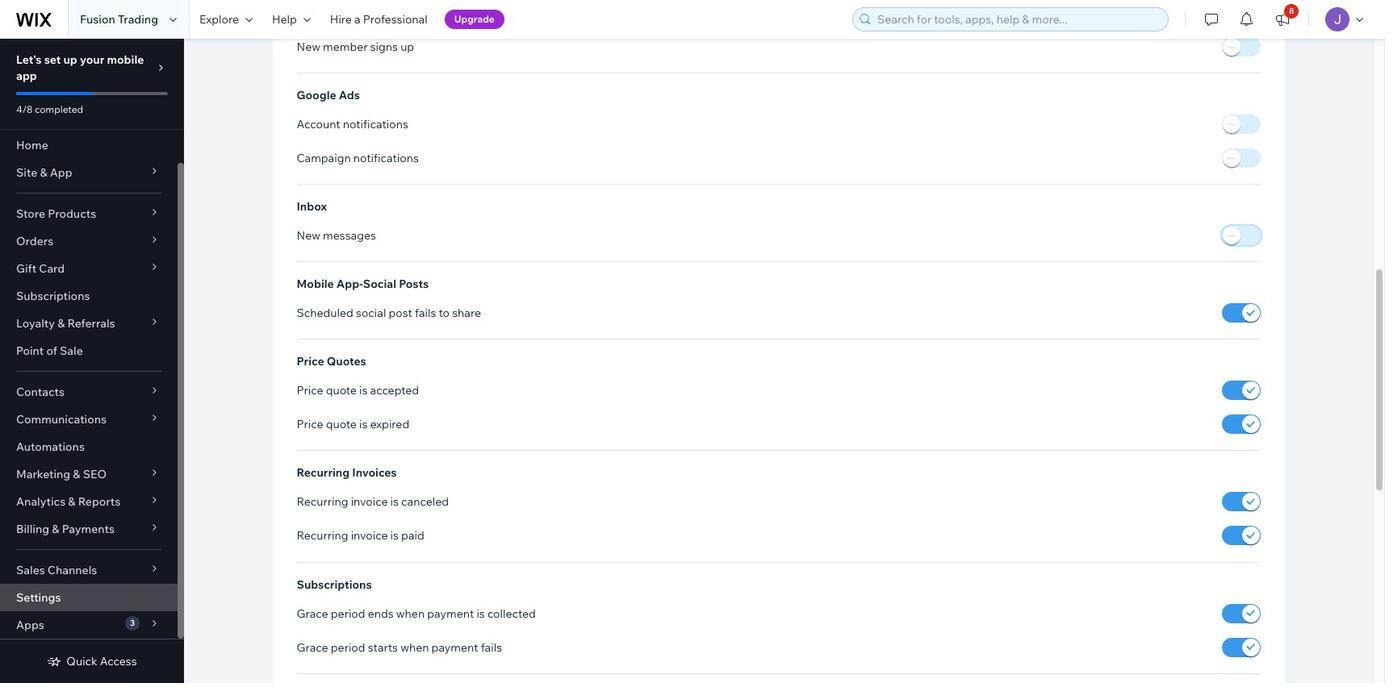 Task type: locate. For each thing, give the bounding box(es) containing it.
price for price quote is expired
[[297, 418, 323, 432]]

1 vertical spatial notifications
[[353, 151, 419, 166]]

& inside dropdown button
[[57, 316, 65, 331]]

notifications down "account notifications"
[[353, 151, 419, 166]]

accepted
[[370, 384, 419, 398]]

of
[[46, 344, 57, 358]]

when right the starts
[[401, 641, 429, 655]]

is left accepted
[[359, 384, 368, 398]]

app
[[50, 165, 72, 180]]

is left the canceled
[[390, 495, 399, 510]]

campaign notifications
[[297, 151, 419, 166]]

1 recurring from the top
[[297, 466, 350, 481]]

new for new member signs up
[[297, 40, 320, 54]]

subscriptions up ends
[[297, 578, 372, 592]]

1 horizontal spatial subscriptions
[[297, 578, 372, 592]]

is left 'paid'
[[390, 529, 399, 544]]

1 vertical spatial new
[[297, 229, 320, 243]]

3 recurring from the top
[[297, 529, 348, 544]]

account notifications
[[297, 117, 408, 132]]

starts
[[368, 641, 398, 655]]

home link
[[0, 132, 178, 159]]

& left reports
[[68, 495, 76, 509]]

0 vertical spatial notifications
[[343, 117, 408, 132]]

when
[[396, 607, 425, 621], [401, 641, 429, 655]]

recurring for recurring invoices
[[297, 466, 350, 481]]

0 horizontal spatial fails
[[415, 306, 436, 321]]

invoice down invoices
[[351, 495, 388, 510]]

quick
[[66, 655, 97, 669]]

canceled
[[401, 495, 449, 510]]

messages
[[323, 229, 376, 243]]

notifications up campaign notifications
[[343, 117, 408, 132]]

0 vertical spatial when
[[396, 607, 425, 621]]

reports
[[78, 495, 120, 509]]

loyalty & referrals
[[16, 316, 115, 331]]

grace left ends
[[297, 607, 328, 621]]

0 vertical spatial payment
[[427, 607, 474, 621]]

1 vertical spatial payment
[[432, 641, 478, 655]]

0 vertical spatial quote
[[326, 384, 357, 398]]

grace for grace period starts when payment fails
[[297, 641, 328, 655]]

collected
[[487, 607, 536, 621]]

gift card button
[[0, 255, 178, 283]]

period left ends
[[331, 607, 365, 621]]

price down price quote is accepted
[[297, 418, 323, 432]]

channels
[[48, 563, 97, 578]]

price for price quote is accepted
[[297, 384, 323, 398]]

2 invoice from the top
[[351, 529, 388, 544]]

notifications
[[343, 117, 408, 132], [353, 151, 419, 166]]

automations link
[[0, 433, 178, 461]]

contacts
[[16, 385, 65, 400]]

is left collected
[[477, 607, 485, 621]]

price down price quotes
[[297, 384, 323, 398]]

invoice
[[351, 495, 388, 510], [351, 529, 388, 544]]

google ads
[[297, 88, 360, 103]]

1 horizontal spatial up
[[401, 40, 414, 54]]

0 vertical spatial fails
[[415, 306, 436, 321]]

when for ends
[[396, 607, 425, 621]]

apps
[[16, 618, 44, 633]]

1 price from the top
[[297, 355, 324, 369]]

seo
[[83, 467, 107, 482]]

quote
[[326, 384, 357, 398], [326, 418, 357, 432]]

set
[[44, 52, 61, 67]]

recurring for recurring invoice is canceled
[[297, 495, 348, 510]]

1 vertical spatial fails
[[481, 641, 502, 655]]

payment down grace period ends when payment is collected
[[432, 641, 478, 655]]

8 button
[[1265, 0, 1300, 39]]

quick access button
[[47, 655, 137, 669]]

point
[[16, 344, 44, 358]]

recurring down recurring invoice is canceled
[[297, 529, 348, 544]]

a
[[354, 12, 361, 27]]

professional
[[363, 12, 428, 27]]

0 vertical spatial recurring
[[297, 466, 350, 481]]

1 vertical spatial invoice
[[351, 529, 388, 544]]

new for new messages
[[297, 229, 320, 243]]

subscriptions down card
[[16, 289, 90, 304]]

4/8 completed
[[16, 103, 83, 115]]

1 invoice from the top
[[351, 495, 388, 510]]

site & app button
[[0, 159, 178, 186]]

0 horizontal spatial up
[[63, 52, 77, 67]]

price quote is expired
[[297, 418, 409, 432]]

invoice for canceled
[[351, 495, 388, 510]]

0 vertical spatial grace
[[297, 607, 328, 621]]

recurring invoices
[[297, 466, 397, 481]]

paid
[[401, 529, 424, 544]]

point of sale link
[[0, 337, 178, 365]]

0 vertical spatial period
[[331, 607, 365, 621]]

referrals
[[67, 316, 115, 331]]

0 vertical spatial subscriptions
[[16, 289, 90, 304]]

new
[[297, 40, 320, 54], [297, 229, 320, 243]]

social
[[363, 277, 396, 292]]

quotes
[[327, 355, 366, 369]]

0 horizontal spatial subscriptions
[[16, 289, 90, 304]]

let's
[[16, 52, 42, 67]]

2 vertical spatial recurring
[[297, 529, 348, 544]]

sales channels button
[[0, 557, 178, 584]]

recurring left invoices
[[297, 466, 350, 481]]

fails down collected
[[481, 641, 502, 655]]

1 vertical spatial quote
[[326, 418, 357, 432]]

payment left collected
[[427, 607, 474, 621]]

trading
[[118, 12, 158, 27]]

marketing
[[16, 467, 70, 482]]

1 grace from the top
[[297, 607, 328, 621]]

quick access
[[66, 655, 137, 669]]

price
[[297, 355, 324, 369], [297, 384, 323, 398], [297, 418, 323, 432]]

sales channels
[[16, 563, 97, 578]]

recurring down recurring invoices
[[297, 495, 348, 510]]

grace
[[297, 607, 328, 621], [297, 641, 328, 655]]

1 vertical spatial price
[[297, 384, 323, 398]]

1 new from the top
[[297, 40, 320, 54]]

quote down the quotes in the left bottom of the page
[[326, 384, 357, 398]]

up right signs
[[401, 40, 414, 54]]

1 quote from the top
[[326, 384, 357, 398]]

scheduled social post fails to share
[[297, 306, 481, 321]]

payment for is
[[427, 607, 474, 621]]

& for site
[[40, 165, 47, 180]]

recurring
[[297, 466, 350, 481], [297, 495, 348, 510], [297, 529, 348, 544]]

grace period ends when payment is collected
[[297, 607, 536, 621]]

2 quote from the top
[[326, 418, 357, 432]]

& right "billing"
[[52, 522, 59, 537]]

invoice down recurring invoice is canceled
[[351, 529, 388, 544]]

1 vertical spatial when
[[401, 641, 429, 655]]

card
[[39, 262, 65, 276]]

store products
[[16, 207, 96, 221]]

1 vertical spatial grace
[[297, 641, 328, 655]]

when right ends
[[396, 607, 425, 621]]

fusion trading
[[80, 12, 158, 27]]

contacts button
[[0, 379, 178, 406]]

is for paid
[[390, 529, 399, 544]]

2 period from the top
[[331, 641, 365, 655]]

0 vertical spatial invoice
[[351, 495, 388, 510]]

2 recurring from the top
[[297, 495, 348, 510]]

& left seo
[[73, 467, 80, 482]]

subscriptions link
[[0, 283, 178, 310]]

ends
[[368, 607, 394, 621]]

is left expired on the left bottom of page
[[359, 418, 368, 432]]

1 vertical spatial period
[[331, 641, 365, 655]]

2 grace from the top
[[297, 641, 328, 655]]

loyalty
[[16, 316, 55, 331]]

grace for grace period ends when payment is collected
[[297, 607, 328, 621]]

grace left the starts
[[297, 641, 328, 655]]

new down help button
[[297, 40, 320, 54]]

2 new from the top
[[297, 229, 320, 243]]

fails left to
[[415, 306, 436, 321]]

explore
[[199, 12, 239, 27]]

analytics & reports
[[16, 495, 120, 509]]

share
[[452, 306, 481, 321]]

store
[[16, 207, 45, 221]]

price left the quotes in the left bottom of the page
[[297, 355, 324, 369]]

app
[[16, 69, 37, 83]]

let's set up your mobile app
[[16, 52, 144, 83]]

& right loyalty
[[57, 316, 65, 331]]

1 horizontal spatial fails
[[481, 641, 502, 655]]

quote down price quote is accepted
[[326, 418, 357, 432]]

quote for expired
[[326, 418, 357, 432]]

0 vertical spatial price
[[297, 355, 324, 369]]

3 price from the top
[[297, 418, 323, 432]]

1 period from the top
[[331, 607, 365, 621]]

new messages
[[297, 229, 376, 243]]

settings link
[[0, 584, 178, 612]]

store products button
[[0, 200, 178, 228]]

new down inbox
[[297, 229, 320, 243]]

is
[[359, 384, 368, 398], [359, 418, 368, 432], [390, 495, 399, 510], [390, 529, 399, 544], [477, 607, 485, 621]]

& right site
[[40, 165, 47, 180]]

recurring for recurring invoice is paid
[[297, 529, 348, 544]]

billing & payments
[[16, 522, 115, 537]]

payment
[[427, 607, 474, 621], [432, 641, 478, 655]]

sidebar element
[[0, 39, 184, 684]]

1 vertical spatial recurring
[[297, 495, 348, 510]]

payment for fails
[[432, 641, 478, 655]]

2 price from the top
[[297, 384, 323, 398]]

up right the set
[[63, 52, 77, 67]]

2 vertical spatial price
[[297, 418, 323, 432]]

is for accepted
[[359, 384, 368, 398]]

0 vertical spatial new
[[297, 40, 320, 54]]

signs
[[370, 40, 398, 54]]

period left the starts
[[331, 641, 365, 655]]

1 vertical spatial subscriptions
[[297, 578, 372, 592]]



Task type: describe. For each thing, give the bounding box(es) containing it.
scheduled
[[297, 306, 354, 321]]

quote for accepted
[[326, 384, 357, 398]]

completed
[[35, 103, 83, 115]]

social
[[356, 306, 386, 321]]

when for starts
[[401, 641, 429, 655]]

period for ends
[[331, 607, 365, 621]]

app-
[[337, 277, 363, 292]]

analytics
[[16, 495, 66, 509]]

mobile
[[297, 277, 334, 292]]

price for price quotes
[[297, 355, 324, 369]]

price quotes
[[297, 355, 366, 369]]

sales
[[16, 563, 45, 578]]

posts
[[399, 277, 429, 292]]

communications button
[[0, 406, 178, 433]]

site & app
[[16, 165, 72, 180]]

account
[[297, 117, 340, 132]]

expired
[[370, 418, 409, 432]]

Search for tools, apps, help & more... field
[[873, 8, 1163, 31]]

sale
[[60, 344, 83, 358]]

analytics & reports button
[[0, 488, 178, 516]]

recurring invoice is canceled
[[297, 495, 449, 510]]

8
[[1289, 6, 1294, 16]]

& for billing
[[52, 522, 59, 537]]

site
[[16, 165, 37, 180]]

point of sale
[[16, 344, 83, 358]]

& for loyalty
[[57, 316, 65, 331]]

ads
[[339, 88, 360, 103]]

payments
[[62, 522, 115, 537]]

inbox
[[297, 200, 327, 214]]

4/8
[[16, 103, 33, 115]]

settings
[[16, 591, 61, 605]]

fusion
[[80, 12, 115, 27]]

3
[[130, 618, 135, 629]]

notifications for campaign notifications
[[353, 151, 419, 166]]

loyalty & referrals button
[[0, 310, 178, 337]]

is for expired
[[359, 418, 368, 432]]

orders
[[16, 234, 53, 249]]

member
[[323, 40, 368, 54]]

notifications for account notifications
[[343, 117, 408, 132]]

grace period starts when payment fails
[[297, 641, 502, 655]]

recurring invoice is paid
[[297, 529, 424, 544]]

marketing & seo
[[16, 467, 107, 482]]

products
[[48, 207, 96, 221]]

your
[[80, 52, 104, 67]]

billing & payments button
[[0, 516, 178, 543]]

marketing & seo button
[[0, 461, 178, 488]]

home
[[16, 138, 48, 153]]

gift card
[[16, 262, 65, 276]]

& for analytics
[[68, 495, 76, 509]]

invoices
[[352, 466, 397, 481]]

gift
[[16, 262, 36, 276]]

billing
[[16, 522, 49, 537]]

hire a professional link
[[320, 0, 437, 39]]

up inside the let's set up your mobile app
[[63, 52, 77, 67]]

& for marketing
[[73, 467, 80, 482]]

to
[[439, 306, 450, 321]]

hire a professional
[[330, 12, 428, 27]]

price quote is accepted
[[297, 384, 419, 398]]

orders button
[[0, 228, 178, 255]]

automations
[[16, 440, 85, 454]]

is for canceled
[[390, 495, 399, 510]]

access
[[100, 655, 137, 669]]

new member signs up
[[297, 40, 414, 54]]

upgrade button
[[445, 10, 504, 29]]

invoice for paid
[[351, 529, 388, 544]]

google
[[297, 88, 336, 103]]

help
[[272, 12, 297, 27]]

subscriptions inside sidebar element
[[16, 289, 90, 304]]

campaign
[[297, 151, 351, 166]]

help button
[[262, 0, 320, 39]]

communications
[[16, 413, 107, 427]]

period for starts
[[331, 641, 365, 655]]



Task type: vqa. For each thing, say whether or not it's contained in the screenshot.
All Sites
no



